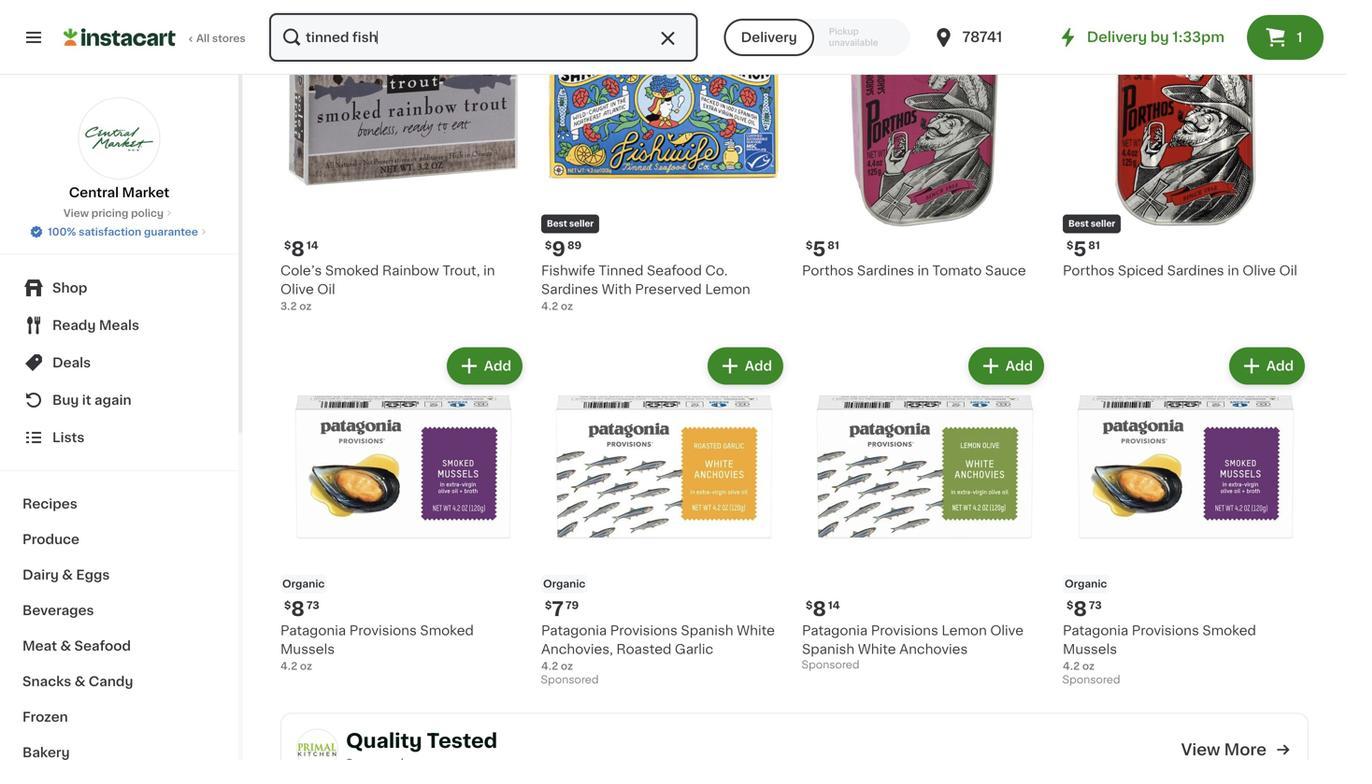 Task type: vqa. For each thing, say whether or not it's contained in the screenshot.
first Add BUTTON from the right
yes



Task type: locate. For each thing, give the bounding box(es) containing it.
1 vertical spatial spanish
[[802, 643, 855, 656]]

sponsored badge image
[[802, 660, 859, 671], [541, 675, 598, 686], [1063, 675, 1120, 686]]

$ 7 79
[[545, 600, 579, 619]]

0 vertical spatial lemon
[[705, 283, 751, 296]]

1 mussels from the left
[[281, 643, 335, 656]]

1 horizontal spatial seller
[[1091, 220, 1116, 228]]

1 vertical spatial oil
[[317, 283, 335, 296]]

0 horizontal spatial $ 5 81
[[806, 240, 840, 259]]

add button for patagonia provisions spanish white anchovies, roasted garlic
[[710, 349, 782, 383]]

all stores
[[196, 33, 246, 43]]

seafood up preserved
[[647, 264, 702, 277]]

best seller for 5
[[1069, 220, 1116, 228]]

5 for porthos sardines in tomato sauce
[[813, 240, 826, 259]]

oz inside cole's smoked rainbow trout, in olive oil 3.2 oz
[[300, 301, 312, 312]]

1 horizontal spatial 81
[[1089, 240, 1101, 251]]

quality
[[346, 731, 422, 751]]

2 add from the left
[[745, 360, 772, 373]]

best
[[547, 220, 567, 228], [1069, 220, 1089, 228]]

$ 8 73
[[284, 600, 319, 619], [1067, 600, 1102, 619]]

oz
[[300, 301, 312, 312], [561, 301, 573, 312], [300, 661, 312, 672], [561, 661, 573, 672], [1083, 661, 1095, 672]]

seller up the '89'
[[569, 220, 594, 228]]

1 horizontal spatial best
[[1069, 220, 1089, 228]]

$ 5 81
[[806, 240, 840, 259], [1067, 240, 1101, 259]]

0 horizontal spatial best
[[547, 220, 567, 228]]

2 patagonia provisions smoked mussels 4.2 oz from the left
[[1063, 624, 1257, 672]]

$ inside $ 9 89
[[545, 240, 552, 251]]

2 horizontal spatial olive
[[1243, 264, 1276, 277]]

seafood
[[647, 264, 702, 277], [74, 640, 131, 653]]

1 porthos from the left
[[802, 264, 854, 277]]

1 best from the left
[[547, 220, 567, 228]]

porthos for porthos sardines in tomato sauce
[[802, 264, 854, 277]]

89
[[568, 240, 582, 251]]

0 horizontal spatial smoked
[[325, 264, 379, 277]]

0 horizontal spatial 81
[[828, 240, 840, 251]]

2 horizontal spatial in
[[1228, 264, 1240, 277]]

roasted
[[617, 643, 672, 656]]

1 horizontal spatial view
[[1182, 742, 1221, 758]]

preserved
[[635, 283, 702, 296]]

2 best seller from the left
[[1069, 220, 1116, 228]]

81
[[828, 240, 840, 251], [1089, 240, 1101, 251]]

&
[[62, 569, 73, 582], [60, 640, 71, 653], [75, 675, 85, 688]]

0 horizontal spatial best seller
[[547, 220, 594, 228]]

73
[[307, 601, 319, 611], [1089, 601, 1102, 611]]

lemon down co.
[[705, 283, 751, 296]]

lemon up anchovies
[[942, 624, 987, 637]]

add button for patagonia provisions smoked mussels
[[1231, 349, 1304, 383]]

None search field
[[267, 11, 700, 64]]

3.2
[[281, 301, 297, 312]]

81 inside product "group"
[[1089, 240, 1101, 251]]

dairy & eggs
[[22, 569, 110, 582]]

0 horizontal spatial organic
[[282, 579, 325, 589]]

78741
[[963, 30, 1003, 44]]

shop
[[52, 281, 87, 295]]

0 horizontal spatial in
[[484, 264, 495, 277]]

add button
[[449, 349, 521, 383], [710, 349, 782, 383], [970, 349, 1043, 383], [1231, 349, 1304, 383]]

Search field
[[269, 13, 698, 62]]

0 vertical spatial oil
[[1280, 264, 1298, 277]]

1 horizontal spatial white
[[858, 643, 896, 656]]

0 horizontal spatial view
[[63, 208, 89, 218]]

$ 5 81 for porthos spiced sardines in olive oil
[[1067, 240, 1101, 259]]

in right spiced
[[1228, 264, 1240, 277]]

0 horizontal spatial 5
[[813, 240, 826, 259]]

2 best from the left
[[1069, 220, 1089, 228]]

view up the 100%
[[63, 208, 89, 218]]

fishwife
[[541, 264, 596, 277]]

0 horizontal spatial 14
[[307, 240, 318, 251]]

2 horizontal spatial smoked
[[1203, 624, 1257, 637]]

again
[[94, 394, 132, 407]]

1 vertical spatial olive
[[281, 283, 314, 296]]

sardines right spiced
[[1168, 264, 1225, 277]]

1 button
[[1248, 15, 1324, 60]]

in
[[484, 264, 495, 277], [918, 264, 930, 277], [1228, 264, 1240, 277]]

1 horizontal spatial seafood
[[647, 264, 702, 277]]

1 horizontal spatial 14
[[828, 601, 840, 611]]

0 horizontal spatial olive
[[281, 283, 314, 296]]

1:33pm
[[1173, 30, 1225, 44]]

1 horizontal spatial smoked
[[420, 624, 474, 637]]

1 organic from the left
[[282, 579, 325, 589]]

3 add from the left
[[1006, 360, 1033, 373]]

fishwife tinned seafood co. sardines with preserved lemon 4.2 oz
[[541, 264, 751, 312]]

3 patagonia from the left
[[802, 624, 868, 637]]

snacks & candy
[[22, 675, 133, 688]]

delivery inside delivery by 1:33pm link
[[1087, 30, 1148, 44]]

$ 5 81 for porthos sardines in tomato sauce
[[806, 240, 840, 259]]

4 add button from the left
[[1231, 349, 1304, 383]]

1 horizontal spatial $ 5 81
[[1067, 240, 1101, 259]]

1 add from the left
[[484, 360, 512, 373]]

seafood inside 'fishwife tinned seafood co. sardines with preserved lemon 4.2 oz'
[[647, 264, 702, 277]]

& right meat
[[60, 640, 71, 653]]

0 horizontal spatial lemon
[[705, 283, 751, 296]]

add button inside product "group"
[[710, 349, 782, 383]]

1 horizontal spatial sponsored badge image
[[802, 660, 859, 671]]

by
[[1151, 30, 1170, 44]]

white inside patagonia provisions spanish white anchovies, roasted garlic 4.2 oz
[[737, 624, 775, 637]]

0 vertical spatial $ 8 14
[[284, 240, 318, 259]]

1 horizontal spatial 5
[[1074, 240, 1087, 259]]

& left candy
[[75, 675, 85, 688]]

$ 5 81 inside product "group"
[[1067, 240, 1101, 259]]

delivery by 1:33pm
[[1087, 30, 1225, 44]]

smoked
[[325, 264, 379, 277], [420, 624, 474, 637], [1203, 624, 1257, 637]]

2 5 from the left
[[1074, 240, 1087, 259]]

0 horizontal spatial sardines
[[541, 283, 599, 296]]

3 add button from the left
[[970, 349, 1043, 383]]

81 up porthos sardines in tomato sauce
[[828, 240, 840, 251]]

patagonia provisions spanish white anchovies, roasted garlic 4.2 oz
[[541, 624, 775, 672]]

2 81 from the left
[[1089, 240, 1101, 251]]

1 provisions from the left
[[350, 624, 417, 637]]

0 horizontal spatial seafood
[[74, 640, 131, 653]]

1 vertical spatial &
[[60, 640, 71, 653]]

co.
[[706, 264, 728, 277]]

0 vertical spatial view
[[63, 208, 89, 218]]

bakery
[[22, 746, 70, 759]]

1 horizontal spatial $ 8 73
[[1067, 600, 1102, 619]]

1 vertical spatial lemon
[[942, 624, 987, 637]]

1 vertical spatial 14
[[828, 601, 840, 611]]

add inside product "group"
[[745, 360, 772, 373]]

snacks & candy link
[[11, 664, 227, 700]]

add
[[484, 360, 512, 373], [745, 360, 772, 373], [1006, 360, 1033, 373], [1267, 360, 1294, 373]]

product group containing 9
[[541, 0, 787, 314]]

2 $ 8 73 from the left
[[1067, 600, 1102, 619]]

1 horizontal spatial mussels
[[1063, 643, 1118, 656]]

5
[[813, 240, 826, 259], [1074, 240, 1087, 259]]

1 horizontal spatial oil
[[1280, 264, 1298, 277]]

delivery inside delivery button
[[741, 31, 797, 44]]

in left the tomato
[[918, 264, 930, 277]]

14 up cole's
[[307, 240, 318, 251]]

3 in from the left
[[1228, 264, 1240, 277]]

add for patagonia provisions spanish white anchovies, roasted garlic
[[745, 360, 772, 373]]

2 add button from the left
[[710, 349, 782, 383]]

olive inside 'patagonia provisions lemon olive spanish white anchovies'
[[991, 624, 1024, 637]]

seafood for tinned
[[647, 264, 702, 277]]

instacart logo image
[[64, 26, 176, 49]]

patagonia provisions smoked mussels 4.2 oz
[[281, 624, 474, 672], [1063, 624, 1257, 672]]

product group containing 7
[[541, 344, 787, 691]]

1 horizontal spatial sardines
[[857, 264, 915, 277]]

1 vertical spatial view
[[1182, 742, 1221, 758]]

1 horizontal spatial patagonia provisions smoked mussels 4.2 oz
[[1063, 624, 1257, 672]]

1 vertical spatial seafood
[[74, 640, 131, 653]]

beverages
[[22, 604, 94, 617]]

satisfaction
[[79, 227, 141, 237]]

0 vertical spatial 14
[[307, 240, 318, 251]]

white
[[737, 624, 775, 637], [858, 643, 896, 656]]

view left more
[[1182, 742, 1221, 758]]

tomato
[[933, 264, 982, 277]]

0 horizontal spatial oil
[[317, 283, 335, 296]]

0 horizontal spatial seller
[[569, 220, 594, 228]]

lemon inside 'patagonia provisions lemon olive spanish white anchovies'
[[942, 624, 987, 637]]

meat
[[22, 640, 57, 653]]

seller for 9
[[569, 220, 594, 228]]

1 horizontal spatial delivery
[[1087, 30, 1148, 44]]

2 horizontal spatial sponsored badge image
[[1063, 675, 1120, 686]]

79
[[566, 601, 579, 611]]

0 horizontal spatial patagonia provisions smoked mussels 4.2 oz
[[281, 624, 474, 672]]

mussels
[[281, 643, 335, 656], [1063, 643, 1118, 656]]

oil
[[1280, 264, 1298, 277], [317, 283, 335, 296]]

2 vertical spatial olive
[[991, 624, 1024, 637]]

1 horizontal spatial lemon
[[942, 624, 987, 637]]

add for patagonia provisions smoked mussels
[[1267, 360, 1294, 373]]

1 81 from the left
[[828, 240, 840, 251]]

$ 8 14
[[284, 240, 318, 259], [806, 600, 840, 619]]

spanish
[[681, 624, 734, 637], [802, 643, 855, 656]]

1 best seller from the left
[[547, 220, 594, 228]]

3 provisions from the left
[[871, 624, 939, 637]]

81 for spiced
[[1089, 240, 1101, 251]]

14 up 'patagonia provisions lemon olive spanish white anchovies'
[[828, 601, 840, 611]]

1 horizontal spatial $ 8 14
[[806, 600, 840, 619]]

2 horizontal spatial organic
[[1065, 579, 1108, 589]]

& left eggs
[[62, 569, 73, 582]]

0 horizontal spatial delivery
[[741, 31, 797, 44]]

0 horizontal spatial white
[[737, 624, 775, 637]]

provisions inside patagonia provisions spanish white anchovies, roasted garlic 4.2 oz
[[610, 624, 678, 637]]

14 for cole's smoked rainbow trout, in olive oil
[[307, 240, 318, 251]]

central market logo image
[[78, 97, 160, 180]]

4 add from the left
[[1267, 360, 1294, 373]]

0 horizontal spatial porthos
[[802, 264, 854, 277]]

78741 button
[[933, 11, 1045, 64]]

all stores link
[[64, 11, 247, 64]]

& for snacks
[[75, 675, 85, 688]]

sardines
[[857, 264, 915, 277], [1168, 264, 1225, 277], [541, 283, 599, 296]]

stores
[[212, 33, 246, 43]]

oil inside cole's smoked rainbow trout, in olive oil 3.2 oz
[[317, 283, 335, 296]]

seafood up candy
[[74, 640, 131, 653]]

4.2
[[541, 301, 558, 312], [281, 661, 298, 672], [541, 661, 558, 672], [1063, 661, 1080, 672]]

1 horizontal spatial porthos
[[1063, 264, 1115, 277]]

lists link
[[11, 419, 227, 456]]

& for meat
[[60, 640, 71, 653]]

product group
[[281, 0, 527, 314], [541, 0, 787, 314], [1063, 0, 1309, 280], [281, 344, 527, 674], [541, 344, 787, 691], [802, 344, 1048, 676], [1063, 344, 1309, 691]]

81 up porthos spiced sardines in olive oil in the right top of the page
[[1089, 240, 1101, 251]]

1 5 from the left
[[813, 240, 826, 259]]

ready meals
[[52, 319, 139, 332]]

in inside cole's smoked rainbow trout, in olive oil 3.2 oz
[[484, 264, 495, 277]]

4 patagonia from the left
[[1063, 624, 1129, 637]]

oil inside product "group"
[[1280, 264, 1298, 277]]

porthos sardines in tomato sauce
[[802, 264, 1027, 277]]

1 horizontal spatial organic
[[543, 579, 586, 589]]

oz inside 'fishwife tinned seafood co. sardines with preserved lemon 4.2 oz'
[[561, 301, 573, 312]]

olive inside cole's smoked rainbow trout, in olive oil 3.2 oz
[[281, 283, 314, 296]]

2 seller from the left
[[1091, 220, 1116, 228]]

0 vertical spatial spanish
[[681, 624, 734, 637]]

0 horizontal spatial 73
[[307, 601, 319, 611]]

0 vertical spatial &
[[62, 569, 73, 582]]

service type group
[[724, 19, 910, 56]]

2 porthos from the left
[[1063, 264, 1115, 277]]

candy
[[89, 675, 133, 688]]

1 vertical spatial $ 8 14
[[806, 600, 840, 619]]

2 patagonia from the left
[[541, 624, 607, 637]]

0 vertical spatial white
[[737, 624, 775, 637]]

2 $ 5 81 from the left
[[1067, 240, 1101, 259]]

1 horizontal spatial best seller
[[1069, 220, 1116, 228]]

0 horizontal spatial mussels
[[281, 643, 335, 656]]

in right trout,
[[484, 264, 495, 277]]

1 horizontal spatial olive
[[991, 624, 1024, 637]]

1 $ 5 81 from the left
[[806, 240, 840, 259]]

0 horizontal spatial $ 8 73
[[284, 600, 319, 619]]

ready meals link
[[11, 307, 227, 344]]

patagonia
[[281, 624, 346, 637], [541, 624, 607, 637], [802, 624, 868, 637], [1063, 624, 1129, 637]]

0 horizontal spatial sponsored badge image
[[541, 675, 598, 686]]

sardines left the tomato
[[857, 264, 915, 277]]

0 horizontal spatial spanish
[[681, 624, 734, 637]]

0 vertical spatial seafood
[[647, 264, 702, 277]]

2 vertical spatial &
[[75, 675, 85, 688]]

seller
[[569, 220, 594, 228], [1091, 220, 1116, 228]]

sardines down fishwife
[[541, 283, 599, 296]]

seller up porthos spiced sardines in olive oil in the right top of the page
[[1091, 220, 1116, 228]]

organic
[[282, 579, 325, 589], [543, 579, 586, 589], [1065, 579, 1108, 589]]

1 horizontal spatial 73
[[1089, 601, 1102, 611]]

1 horizontal spatial in
[[918, 264, 930, 277]]

1 horizontal spatial spanish
[[802, 643, 855, 656]]

2 provisions from the left
[[610, 624, 678, 637]]

1 in from the left
[[484, 264, 495, 277]]

best for 5
[[1069, 220, 1089, 228]]

1 seller from the left
[[569, 220, 594, 228]]

14
[[307, 240, 318, 251], [828, 601, 840, 611]]

1 vertical spatial white
[[858, 643, 896, 656]]

0 horizontal spatial $ 8 14
[[284, 240, 318, 259]]



Task type: describe. For each thing, give the bounding box(es) containing it.
buy it again
[[52, 394, 132, 407]]

view more
[[1182, 742, 1267, 758]]

in inside product "group"
[[1228, 264, 1240, 277]]

1 $ 8 73 from the left
[[284, 600, 319, 619]]

5 for porthos spiced sardines in olive oil
[[1074, 240, 1087, 259]]

ready
[[52, 319, 96, 332]]

market
[[122, 186, 170, 199]]

cole's
[[281, 264, 322, 277]]

$ inside $ 7 79
[[545, 601, 552, 611]]

with
[[602, 283, 632, 296]]

view pricing policy
[[63, 208, 164, 218]]

recipes
[[22, 498, 77, 511]]

anchovies
[[900, 643, 968, 656]]

2 mussels from the left
[[1063, 643, 1118, 656]]

1 patagonia from the left
[[281, 624, 346, 637]]

deals
[[52, 356, 91, 369]]

anchovies,
[[541, 643, 613, 656]]

buy it again link
[[11, 382, 227, 419]]

meals
[[99, 319, 139, 332]]

deals link
[[11, 344, 227, 382]]

central market link
[[69, 97, 170, 202]]

trout,
[[443, 264, 480, 277]]

$ 8 14 for patagonia provisions lemon olive spanish white anchovies
[[806, 600, 840, 619]]

guarantee
[[144, 227, 198, 237]]

sardines inside 'fishwife tinned seafood co. sardines with preserved lemon 4.2 oz'
[[541, 283, 599, 296]]

it
[[82, 394, 91, 407]]

patagonia inside 'patagonia provisions lemon olive spanish white anchovies'
[[802, 624, 868, 637]]

shop link
[[11, 269, 227, 307]]

dairy
[[22, 569, 59, 582]]

100% satisfaction guarantee button
[[29, 221, 209, 239]]

quality tested image
[[296, 729, 339, 760]]

porthos for porthos spiced sardines in olive oil
[[1063, 264, 1115, 277]]

4 provisions from the left
[[1132, 624, 1200, 637]]

patagonia provisions lemon olive spanish white anchovies
[[802, 624, 1024, 656]]

3 organic from the left
[[1065, 579, 1108, 589]]

seller for 5
[[1091, 220, 1116, 228]]

quality tested
[[346, 731, 498, 751]]

recipes link
[[11, 486, 227, 522]]

meat & seafood
[[22, 640, 131, 653]]

patagonia inside patagonia provisions spanish white anchovies, roasted garlic 4.2 oz
[[541, 624, 607, 637]]

0 vertical spatial olive
[[1243, 264, 1276, 277]]

1
[[1297, 31, 1303, 44]]

sponsored badge image for patagonia provisions lemon olive spanish white anchovies
[[802, 660, 859, 671]]

spiced
[[1118, 264, 1164, 277]]

snacks
[[22, 675, 71, 688]]

pricing
[[91, 208, 128, 218]]

1 73 from the left
[[307, 601, 319, 611]]

1 add button from the left
[[449, 349, 521, 383]]

white inside 'patagonia provisions lemon olive spanish white anchovies'
[[858, 643, 896, 656]]

4.2 inside 'fishwife tinned seafood co. sardines with preserved lemon 4.2 oz'
[[541, 301, 558, 312]]

best seller for 9
[[547, 220, 594, 228]]

2 horizontal spatial sardines
[[1168, 264, 1225, 277]]

frozen link
[[11, 700, 227, 735]]

rainbow
[[382, 264, 439, 277]]

garlic
[[675, 643, 714, 656]]

add for patagonia provisions lemon olive spanish white anchovies
[[1006, 360, 1033, 373]]

porthos spiced sardines in olive oil
[[1063, 264, 1298, 277]]

best for 9
[[547, 220, 567, 228]]

2 organic from the left
[[543, 579, 586, 589]]

2 in from the left
[[918, 264, 930, 277]]

oz inside patagonia provisions spanish white anchovies, roasted garlic 4.2 oz
[[561, 661, 573, 672]]

eggs
[[76, 569, 110, 582]]

delivery for delivery
[[741, 31, 797, 44]]

$ 8 14 for cole's smoked rainbow trout, in olive oil
[[284, 240, 318, 259]]

more
[[1225, 742, 1267, 758]]

bakery link
[[11, 735, 227, 760]]

cole's smoked rainbow trout, in olive oil 3.2 oz
[[281, 264, 495, 312]]

all
[[196, 33, 210, 43]]

add button for patagonia provisions lemon olive spanish white anchovies
[[970, 349, 1043, 383]]

4.2 inside patagonia provisions spanish white anchovies, roasted garlic 4.2 oz
[[541, 661, 558, 672]]

delivery button
[[724, 19, 814, 56]]

produce link
[[11, 522, 227, 557]]

seafood for &
[[74, 640, 131, 653]]

buy
[[52, 394, 79, 407]]

14 for patagonia provisions lemon olive spanish white anchovies
[[828, 601, 840, 611]]

9
[[552, 240, 566, 259]]

spanish inside 'patagonia provisions lemon olive spanish white anchovies'
[[802, 643, 855, 656]]

2 73 from the left
[[1089, 601, 1102, 611]]

smoked inside cole's smoked rainbow trout, in olive oil 3.2 oz
[[325, 264, 379, 277]]

lists
[[52, 431, 85, 444]]

ready meals button
[[11, 307, 227, 344]]

7
[[552, 600, 564, 619]]

lemon inside 'fishwife tinned seafood co. sardines with preserved lemon 4.2 oz'
[[705, 283, 751, 296]]

delivery for delivery by 1:33pm
[[1087, 30, 1148, 44]]

& for dairy
[[62, 569, 73, 582]]

100%
[[48, 227, 76, 237]]

product group containing 5
[[1063, 0, 1309, 280]]

100% satisfaction guarantee
[[48, 227, 198, 237]]

view for view more
[[1182, 742, 1221, 758]]

spanish inside patagonia provisions spanish white anchovies, roasted garlic 4.2 oz
[[681, 624, 734, 637]]

meat & seafood link
[[11, 628, 227, 664]]

view for view pricing policy
[[63, 208, 89, 218]]

frozen
[[22, 711, 68, 724]]

central
[[69, 186, 119, 199]]

beverages link
[[11, 593, 227, 628]]

sponsored badge image for patagonia provisions smoked mussels
[[1063, 675, 1120, 686]]

produce
[[22, 533, 79, 546]]

tinned
[[599, 264, 644, 277]]

81 for sardines
[[828, 240, 840, 251]]

1 patagonia provisions smoked mussels 4.2 oz from the left
[[281, 624, 474, 672]]

central market
[[69, 186, 170, 199]]

tested
[[427, 731, 498, 751]]

delivery by 1:33pm link
[[1057, 26, 1225, 49]]

sponsored badge image for patagonia provisions spanish white anchovies, roasted garlic
[[541, 675, 598, 686]]

policy
[[131, 208, 164, 218]]

view pricing policy link
[[63, 206, 175, 221]]

$ 9 89
[[545, 240, 582, 259]]

provisions inside 'patagonia provisions lemon olive spanish white anchovies'
[[871, 624, 939, 637]]

dairy & eggs link
[[11, 557, 227, 593]]

sauce
[[986, 264, 1027, 277]]



